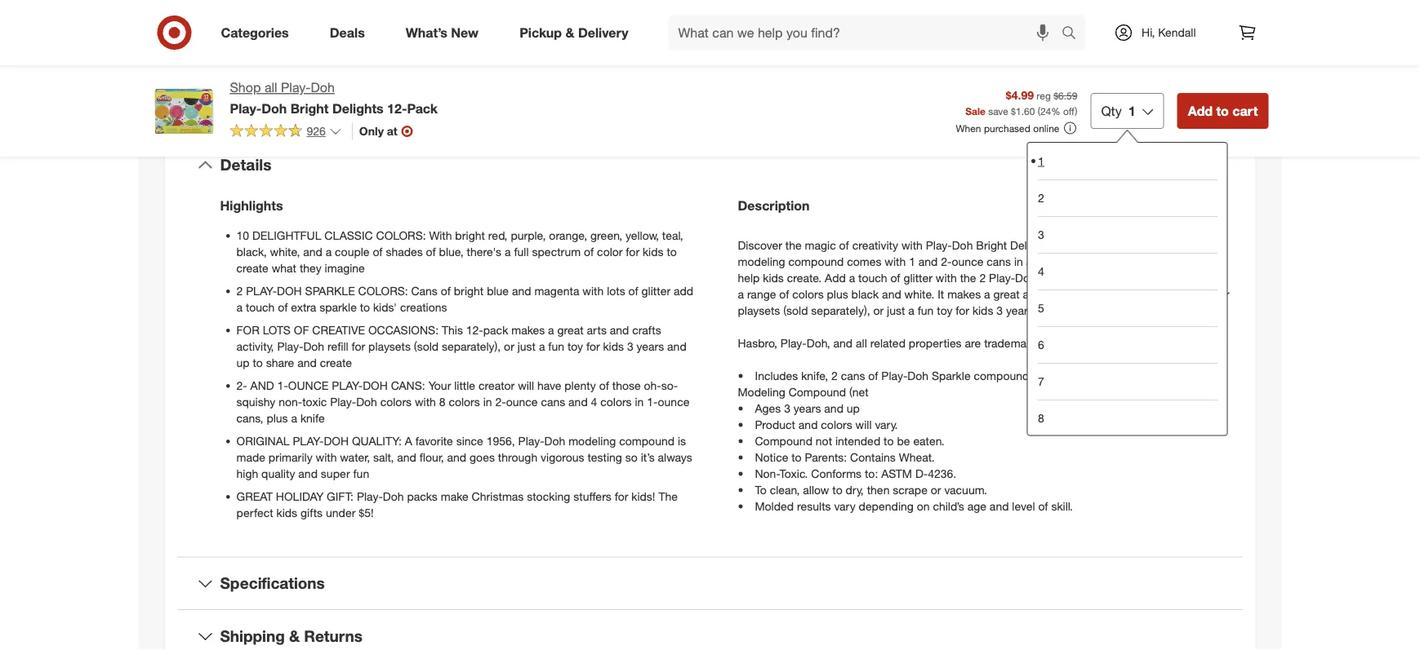 Task type: vqa. For each thing, say whether or not it's contained in the screenshot.
TARGET to the middle
no



Task type: describe. For each thing, give the bounding box(es) containing it.
pack inside the discover the magic of creativity with play-doh bright delights! this 12-pack of classic play-doh modeling compound comes with 1 and 2-ounce cans in assorted colors, plus a plastic knife to help kids create. add a touch of glitter with the 2 play-doh sparkle colors, and get creative with a range of colors plus black and white. it makes a great arts and crafts activity, play-doh refill for playsets (sold separately), or just a fun toy for kids 3 years and up to share and create!
[[1100, 238, 1125, 252]]

separately), inside for lots of creative occasions: this 12-pack makes a great arts and crafts activity, play-doh refill for playsets (sold separately), or just a fun toy for kids 3 years and up to share and create
[[442, 339, 501, 354]]

%
[[1051, 105, 1061, 117]]

depending
[[859, 499, 914, 514]]

contains
[[850, 450, 896, 465]]

toy inside the discover the magic of creativity with play-doh bright delights! this 12-pack of classic play-doh modeling compound comes with 1 and 2-ounce cans in assorted colors, plus a plastic knife to help kids create. add a touch of glitter with the 2 play-doh sparkle colors, and get creative with a range of colors plus black and white. it makes a great arts and crafts activity, play-doh refill for playsets (sold separately), or just a fun toy for kids 3 years and up to share and create!
[[937, 303, 953, 318]]

doh right classic
[[1205, 238, 1226, 252]]

brand
[[1164, 369, 1195, 383]]

play- up it
[[926, 238, 952, 252]]

• product
[[738, 418, 795, 432]]

0 horizontal spatial 2-
[[236, 378, 247, 393]]

highlights
[[220, 198, 283, 214]]

refill inside for lots of creative occasions: this 12-pack makes a great arts and crafts activity, play-doh refill for playsets (sold separately), or just a fun toy for kids 3 years and up to share and create
[[327, 339, 348, 354]]

gift:
[[327, 490, 354, 504]]

play- down related
[[882, 369, 908, 383]]

of left classic
[[1128, 238, 1138, 252]]

1 horizontal spatial in
[[635, 395, 644, 409]]

to right plastic
[[1210, 254, 1220, 269]]

magic
[[805, 238, 836, 252]]

in for assorted
[[1014, 254, 1023, 269]]

astm
[[881, 467, 912, 481]]

a down help
[[738, 287, 744, 301]]

playsets inside for lots of creative occasions: this 12-pack makes a great arts and crafts activity, play-doh refill for playsets (sold separately), or just a fun toy for kids 3 years and up to share and create
[[368, 339, 411, 354]]

extra
[[291, 300, 316, 314]]

a down comes
[[849, 271, 855, 285]]

926
[[307, 124, 326, 138]]

all inside 'shop all play-doh play-doh bright delights 12-pack'
[[265, 80, 277, 96]]

12- inside for lots of creative occasions: this 12-pack makes a great arts and crafts activity, play-doh refill for playsets (sold separately), or just a fun toy for kids 3 years and up to share and create
[[466, 323, 483, 337]]

1 horizontal spatial the
[[960, 271, 976, 285]]

orange,
[[549, 228, 587, 243]]

and down 6
[[1035, 369, 1054, 383]]

and left 'create!' in the top of the page
[[1120, 303, 1140, 318]]

new
[[451, 25, 479, 40]]

10 inside "• includes knife, 2 cans of play-doh sparkle compound, and 10 cans of play-doh brand modeling compound (net • ages 3 years and up • product and colors will vary. • compound not intended to be eaten. • notice to parents: contains wheat. • non-toxic. conforms to: astm d-4236. • to clean, allow to dry, then scrape or vacuum. • molded results vary depending on child's age and level of skill."
[[1058, 369, 1070, 383]]

this inside for lots of creative occasions: this 12-pack makes a great arts and crafts activity, play-doh refill for playsets (sold separately), or just a fun toy for kids 3 years and up to share and create
[[442, 323, 463, 337]]

up inside the discover the magic of creativity with play-doh bright delights! this 12-pack of classic play-doh modeling compound comes with 1 and 2-ounce cans in assorted colors, plus a plastic knife to help kids create. add a touch of glitter with the 2 play-doh sparkle colors, and get creative with a range of colors plus black and white. it makes a great arts and crafts activity, play-doh refill for playsets (sold separately), or just a fun toy for kids 3 years and up to share and create!
[[1059, 303, 1072, 318]]

and right the doh,
[[834, 336, 853, 350]]

kids!
[[632, 490, 655, 504]]

knife inside 2- and 1-ounce play-doh cans: your little creator will have plenty of those oh-so- squishy non-toxic play-doh colors with 8 colors in 2-ounce cans and 4 colors in 1-ounce cans, plus a knife
[[300, 411, 325, 425]]

colors inside the discover the magic of creativity with play-doh bright delights! this 12-pack of classic play-doh modeling compound comes with 1 and 2-ounce cans in assorted colors, plus a plastic knife to help kids create. add a touch of glitter with the 2 play-doh sparkle colors, and get creative with a range of colors plus black and white. it makes a great arts and crafts activity, play-doh refill for playsets (sold separately), or just a fun toy for kids 3 years and up to share and create!
[[792, 287, 824, 301]]

compound inside original play-doh quality: a favorite since 1956, play-doh modeling compound is made primarily with water, salt, and flour, and goes through vigorous testing so it's always high quality and super fun
[[619, 434, 675, 448]]

of right 'magic'
[[839, 238, 849, 252]]

lots
[[607, 284, 625, 298]]

with down creativity
[[885, 254, 906, 269]]

)
[[1075, 105, 1078, 117]]

shades
[[386, 245, 423, 259]]

fun inside original play-doh quality: a favorite since 1956, play-doh modeling compound is made primarily with water, salt, and flour, and goes through vigorous testing so it's always high quality and super fun
[[353, 467, 369, 481]]

(sold inside the discover the magic of creativity with play-doh bright delights! this 12-pack of classic play-doh modeling compound comes with 1 and 2-ounce cans in assorted colors, plus a plastic knife to help kids create. add a touch of glitter with the 2 play-doh sparkle colors, and get creative with a range of colors plus black and white. it makes a great arts and crafts activity, play-doh refill for playsets (sold separately), or just a fun toy for kids 3 years and up to share and create!
[[783, 303, 808, 318]]

play-doh bright delights 12-pack, 5 of 6 image
[[152, 0, 415, 51]]

original
[[236, 434, 290, 448]]

comes
[[847, 254, 882, 269]]

a up get
[[1137, 254, 1143, 269]]

colors down "cans:"
[[380, 395, 412, 409]]

cans:
[[391, 378, 425, 393]]

water,
[[340, 450, 370, 465]]

creativity
[[852, 238, 898, 252]]

stuffers
[[574, 490, 612, 504]]

made
[[236, 450, 265, 465]]

play- inside great holiday gift: play-doh packs make christmas stocking stuffers for kids! the perfect kids gifts under $5!
[[357, 490, 383, 504]]

a down magenta
[[548, 323, 554, 337]]

play- left 1 2 3 4 5 6 7 8
[[989, 271, 1015, 285]]

and inside 2- and 1-ounce play-doh cans: your little creator will have plenty of those oh-so- squishy non-toxic play-doh colors with 8 colors in 2-ounce cans and 4 colors in 1-ounce cans, plus a knife
[[569, 395, 588, 409]]

play- inside original play-doh quality: a favorite since 1956, play-doh modeling compound is made primarily with water, salt, and flour, and goes through vigorous testing so it's always high quality and super fun
[[518, 434, 544, 448]]

hasbro.
[[1058, 336, 1098, 350]]

green,
[[590, 228, 623, 243]]

shipping
[[220, 627, 285, 646]]

1 horizontal spatial all
[[856, 336, 867, 350]]

kids'
[[373, 300, 397, 314]]

purple,
[[511, 228, 546, 243]]

imagine
[[325, 261, 365, 275]]

compound
[[789, 385, 846, 399]]

ounce inside the discover the magic of creativity with play-doh bright delights! this 12-pack of classic play-doh modeling compound comes with 1 and 2-ounce cans in assorted colors, plus a plastic knife to help kids create. add a touch of glitter with the 2 play-doh sparkle colors, and get creative with a range of colors plus black and white. it makes a great arts and crafts activity, play-doh refill for playsets (sold separately), or just a fun toy for kids 3 years and up to share and create!
[[952, 254, 984, 269]]

of down with
[[426, 245, 436, 259]]

2 up delights!
[[1038, 191, 1044, 205]]

doh for sparkle
[[277, 284, 302, 298]]

and up not
[[799, 418, 818, 432]]

of right cans
[[441, 284, 451, 298]]

doh left brand
[[1140, 369, 1161, 383]]

occasions:
[[368, 323, 439, 337]]

white.
[[905, 287, 935, 301]]

and down a
[[397, 450, 416, 465]]

categories
[[221, 25, 289, 40]]

qty
[[1101, 103, 1122, 119]]

a right it
[[984, 287, 990, 301]]

bright inside 2 play-doh sparkle colors: cans of bright blue and magenta with lots of glitter add a touch of extra sparkle to kids' creations
[[454, 284, 484, 298]]

up inside "• includes knife, 2 cans of play-doh sparkle compound, and 10 cans of play-doh brand modeling compound (net • ages 3 years and up • product and colors will vary. • compound not intended to be eaten. • notice to parents: contains wheat. • non-toxic. conforms to: astm d-4236. • to clean, allow to dry, then scrape or vacuum. • molded results vary depending on child's age and level of skill."
[[847, 401, 860, 416]]

off
[[1063, 105, 1075, 117]]

activity, inside for lots of creative occasions: this 12-pack makes a great arts and crafts activity, play-doh refill for playsets (sold separately), or just a fun toy for kids 3 years and up to share and create
[[236, 339, 274, 354]]

3 up assorted
[[1038, 228, 1044, 242]]

with right creative
[[1204, 271, 1225, 285]]

and down since
[[447, 450, 466, 465]]

there's
[[467, 245, 502, 259]]

doh left delights!
[[952, 238, 973, 252]]

doh inside 2- and 1-ounce play-doh cans: your little creator will have plenty of those oh-so- squishy non-toxic play-doh colors with 8 colors in 2-ounce cans and 4 colors in 1-ounce cans, plus a knife
[[356, 395, 377, 409]]

years inside the discover the magic of creativity with play-doh bright delights! this 12-pack of classic play-doh modeling compound comes with 1 and 2-ounce cans in assorted colors, plus a plastic knife to help kids create. add a touch of glitter with the 2 play-doh sparkle colors, and get creative with a range of colors plus black and white. it makes a great arts and crafts activity, play-doh refill for playsets (sold separately), or just a fun toy for kids 3 years and up to share and create!
[[1006, 303, 1034, 318]]

doh,
[[807, 336, 830, 350]]

3 inside "• includes knife, 2 cans of play-doh sparkle compound, and 10 cans of play-doh brand modeling compound (net • ages 3 years and up • product and colors will vary. • compound not intended to be eaten. • notice to parents: contains wheat. • non-toxic. conforms to: astm d-4236. • to clean, allow to dry, then scrape or vacuum. • molded results vary depending on child's age and level of skill."
[[784, 401, 791, 416]]

image of play-doh bright delights 12-pack image
[[152, 78, 217, 144]]

play- for sparkle
[[246, 284, 277, 298]]

a
[[405, 434, 412, 448]]

with
[[429, 228, 452, 243]]

fun inside the discover the magic of creativity with play-doh bright delights! this 12-pack of classic play-doh modeling compound comes with 1 and 2-ounce cans in assorted colors, plus a plastic knife to help kids create. add a touch of glitter with the 2 play-doh sparkle colors, and get creative with a range of colors plus black and white. it makes a great arts and crafts activity, play-doh refill for playsets (sold separately), or just a fun toy for kids 3 years and up to share and create!
[[918, 303, 934, 318]]

glitter inside 2 play-doh sparkle colors: cans of bright blue and magenta with lots of glitter add a touch of extra sparkle to kids' creations
[[642, 284, 671, 298]]

0 vertical spatial colors,
[[1075, 254, 1109, 269]]

then
[[867, 483, 890, 497]]

will inside 2- and 1-ounce play-doh cans: your little creator will have plenty of those oh-so- squishy non-toxic play-doh colors with 8 colors in 2-ounce cans and 4 colors in 1-ounce cans, plus a knife
[[518, 378, 534, 393]]

modeling inside original play-doh quality: a favorite since 1956, play-doh modeling compound is made primarily with water, salt, and flour, and goes through vigorous testing so it's always high quality and super fun
[[569, 434, 616, 448]]

salt,
[[373, 450, 394, 465]]

vary
[[834, 499, 856, 514]]

arts inside the discover the magic of creativity with play-doh bright delights! this 12-pack of classic play-doh modeling compound comes with 1 and 2-ounce cans in assorted colors, plus a plastic knife to help kids create. add a touch of glitter with the 2 play-doh sparkle colors, and get creative with a range of colors plus black and white. it makes a great arts and crafts activity, play-doh refill for playsets (sold separately), or just a fun toy for kids 3 years and up to share and create!
[[1023, 287, 1043, 301]]

and right age
[[990, 499, 1009, 514]]

doh for quality:
[[324, 434, 349, 448]]

glitter inside the discover the magic of creativity with play-doh bright delights! this 12-pack of classic play-doh modeling compound comes with 1 and 2-ounce cans in assorted colors, plus a plastic knife to help kids create. add a touch of glitter with the 2 play-doh sparkle colors, and get creative with a range of colors plus black and white. it makes a great arts and crafts activity, play-doh refill for playsets (sold separately), or just a fun toy for kids 3 years and up to share and create!
[[904, 271, 933, 285]]

play- inside 2- and 1-ounce play-doh cans: your little creator will have plenty of those oh-so- squishy non-toxic play-doh colors with 8 colors in 2-ounce cans and 4 colors in 1-ounce cans, plus a knife
[[332, 378, 363, 393]]

and right 1 2 3 4 5 6 7 8
[[1046, 287, 1065, 301]]

with up it
[[936, 271, 957, 285]]

play- for quality:
[[293, 434, 324, 448]]

and up ounce
[[297, 356, 317, 370]]

squishy
[[236, 395, 275, 409]]

on
[[917, 499, 930, 514]]

packs
[[407, 490, 438, 504]]

is
[[678, 434, 686, 448]]

to down "conforms" at the right bottom
[[833, 483, 843, 497]]

so
[[625, 450, 638, 465]]

doh inside for lots of creative occasions: this 12-pack makes a great arts and crafts activity, play-doh refill for playsets (sold separately), or just a fun toy for kids 3 years and up to share and create
[[303, 339, 324, 354]]

will inside "• includes knife, 2 cans of play-doh sparkle compound, and 10 cans of play-doh brand modeling compound (net • ages 3 years and up • product and colors will vary. • compound not intended to be eaten. • notice to parents: contains wheat. • non-toxic. conforms to: astm d-4236. • to clean, allow to dry, then scrape or vacuum. • molded results vary depending on child's age and level of skill."
[[856, 418, 872, 432]]

play- down shop
[[230, 100, 262, 116]]

doh down hasbro, play-doh, and all related properties are trademarks of hasbro.
[[908, 369, 929, 383]]

age
[[968, 499, 987, 514]]

and up white.
[[919, 254, 938, 269]]

reg
[[1037, 89, 1051, 102]]

1 vertical spatial 1
[[1038, 154, 1044, 168]]

7
[[1038, 375, 1044, 389]]

doh left 1 2 3 4 5 6 7 8
[[1015, 271, 1036, 285]]

1 horizontal spatial 1-
[[647, 395, 658, 409]]

play- up plastic
[[1179, 238, 1205, 252]]

child's
[[933, 499, 964, 514]]

returns
[[304, 627, 363, 646]]

add inside add to cart button
[[1188, 103, 1213, 119]]

toxic
[[302, 395, 327, 409]]

colors: inside 10 delightful classic colors: with bright red, purple, orange, green, yellow, teal, black, white, and a couple of shades of blue, there's a full spectrum of color for kids to create what they imagine
[[376, 228, 426, 243]]

with right creativity
[[902, 238, 923, 252]]

kids inside great holiday gift: play-doh packs make christmas stocking stuffers for kids! the perfect kids gifts under $5!
[[277, 506, 297, 520]]

sparkle inside the discover the magic of creativity with play-doh bright delights! this 12-pack of classic play-doh modeling compound comes with 1 and 2-ounce cans in assorted colors, plus a plastic knife to help kids create. add a touch of glitter with the 2 play-doh sparkle colors, and get creative with a range of colors plus black and white. it makes a great arts and crafts activity, play-doh refill for playsets (sold separately), or just a fun toy for kids 3 years and up to share and create!
[[1039, 271, 1078, 285]]

spectrum
[[532, 245, 581, 259]]

of right range
[[779, 287, 789, 301]]

and up 6
[[1037, 303, 1056, 318]]

a inside 2 play-doh sparkle colors: cans of bright blue and magenta with lots of glitter add a touch of extra sparkle to kids' creations
[[236, 300, 243, 314]]

2- inside the discover the magic of creativity with play-doh bright delights! this 12-pack of classic play-doh modeling compound comes with 1 and 2-ounce cans in assorted colors, plus a plastic knife to help kids create. add a touch of glitter with the 2 play-doh sparkle colors, and get creative with a range of colors plus black and white. it makes a great arts and crafts activity, play-doh refill for playsets (sold separately), or just a fun toy for kids 3 years and up to share and create!
[[941, 254, 952, 269]]

1 horizontal spatial 4
[[1038, 265, 1044, 279]]

play- down get
[[1141, 287, 1168, 301]]

of left the skill.
[[1038, 499, 1048, 514]]

separately), inside the discover the magic of creativity with play-doh bright delights! this 12-pack of classic play-doh modeling compound comes with 1 and 2-ounce cans in assorted colors, plus a plastic knife to help kids create. add a touch of glitter with the 2 play-doh sparkle colors, and get creative with a range of colors plus black and white. it makes a great arts and crafts activity, play-doh refill for playsets (sold separately), or just a fun toy for kids 3 years and up to share and create!
[[811, 303, 870, 318]]

1 horizontal spatial ounce
[[658, 395, 690, 409]]

of right 6
[[1045, 336, 1055, 350]]

and up so-
[[667, 339, 687, 354]]

2 inside the discover the magic of creativity with play-doh bright delights! this 12-pack of classic play-doh modeling compound comes with 1 and 2-ounce cans in assorted colors, plus a plastic knife to help kids create. add a touch of glitter with the 2 play-doh sparkle colors, and get creative with a range of colors plus black and white. it makes a great arts and crafts activity, play-doh refill for playsets (sold separately), or just a fun toy for kids 3 years and up to share and create!
[[980, 271, 986, 285]]

it's
[[641, 450, 655, 465]]

4 inside 2- and 1-ounce play-doh cans: your little creator will have plenty of those oh-so- squishy non-toxic play-doh colors with 8 colors in 2-ounce cans and 4 colors in 1-ounce cans, plus a knife
[[591, 395, 597, 409]]

quality:
[[352, 434, 402, 448]]

1 vertical spatial colors,
[[1082, 271, 1115, 285]]

hasbro,
[[738, 336, 777, 350]]

and down the lots
[[610, 323, 629, 337]]

of down 6 link at the right bottom
[[1101, 369, 1111, 383]]

a down white.
[[908, 303, 915, 318]]

a up imagine
[[326, 245, 332, 259]]

the
[[659, 490, 678, 504]]

years inside for lots of creative occasions: this 12-pack makes a great arts and crafts activity, play-doh refill for playsets (sold separately), or just a fun toy for kids 3 years and up to share and create
[[637, 339, 664, 354]]

those
[[612, 378, 641, 393]]

of down creativity
[[891, 271, 900, 285]]

plenty
[[565, 378, 596, 393]]

to inside 10 delightful classic colors: with bright red, purple, orange, green, yellow, teal, black, white, and a couple of shades of blue, there's a full spectrum of color for kids to create what they imagine
[[667, 245, 677, 259]]

doh inside great holiday gift: play-doh packs make christmas stocking stuffers for kids! the perfect kids gifts under $5!
[[383, 490, 404, 504]]

scrape
[[893, 483, 928, 497]]

when purchased online
[[956, 122, 1060, 134]]

1 vertical spatial 8
[[1038, 412, 1044, 426]]

2 horizontal spatial plus
[[1112, 254, 1133, 269]]

it
[[938, 287, 944, 301]]

to up "toxic."
[[792, 450, 802, 465]]

1 vertical spatial plus
[[827, 287, 848, 301]]

cans down hasbro.
[[1073, 369, 1098, 383]]

add to cart button
[[1178, 93, 1269, 129]]

pickup & delivery link
[[506, 15, 649, 51]]

activity, inside the discover the magic of creativity with play-doh bright delights! this 12-pack of classic play-doh modeling compound comes with 1 and 2-ounce cans in assorted colors, plus a plastic knife to help kids create. add a touch of glitter with the 2 play-doh sparkle colors, and get creative with a range of colors plus black and white. it makes a great arts and crafts activity, play-doh refill for playsets (sold separately), or just a fun toy for kids 3 years and up to share and create!
[[1101, 287, 1138, 301]]

kids up range
[[763, 271, 784, 285]]

knife inside the discover the magic of creativity with play-doh bright delights! this 12-pack of classic play-doh modeling compound comes with 1 and 2-ounce cans in assorted colors, plus a plastic knife to help kids create. add a touch of glitter with the 2 play-doh sparkle colors, and get creative with a range of colors plus black and white. it makes a great arts and crafts activity, play-doh refill for playsets (sold separately), or just a fun toy for kids 3 years and up to share and create!
[[1182, 254, 1207, 269]]

cans inside the discover the magic of creativity with play-doh bright delights! this 12-pack of classic play-doh modeling compound comes with 1 and 2-ounce cans in assorted colors, plus a plastic knife to help kids create. add a touch of glitter with the 2 play-doh sparkle colors, and get creative with a range of colors plus black and white. it makes a great arts and crafts activity, play-doh refill for playsets (sold separately), or just a fun toy for kids 3 years and up to share and create!
[[987, 254, 1011, 269]]

and down "primarily"
[[298, 467, 318, 481]]

play- up 926 link
[[281, 80, 311, 96]]

doh up delights
[[311, 80, 335, 96]]

of right couple
[[373, 245, 383, 259]]

eaten.
[[913, 434, 945, 448]]

delights!
[[1010, 238, 1055, 252]]

at
[[387, 124, 398, 138]]

1 inside the discover the magic of creativity with play-doh bright delights! this 12-pack of classic play-doh modeling compound comes with 1 and 2-ounce cans in assorted colors, plus a plastic knife to help kids create. add a touch of glitter with the 2 play-doh sparkle colors, and get creative with a range of colors plus black and white. it makes a great arts and crafts activity, play-doh refill for playsets (sold separately), or just a fun toy for kids 3 years and up to share and create!
[[909, 254, 916, 269]]

creative
[[312, 323, 365, 337]]

what's
[[406, 25, 448, 40]]

flour,
[[420, 450, 444, 465]]

makes inside the discover the magic of creativity with play-doh bright delights! this 12-pack of classic play-doh modeling compound comes with 1 and 2-ounce cans in assorted colors, plus a plastic knife to help kids create. add a touch of glitter with the 2 play-doh sparkle colors, and get creative with a range of colors plus black and white. it makes a great arts and crafts activity, play-doh refill for playsets (sold separately), or just a fun toy for kids 3 years and up to share and create!
[[948, 287, 981, 301]]

black,
[[236, 245, 267, 259]]

modeling inside the discover the magic of creativity with play-doh bright delights! this 12-pack of classic play-doh modeling compound comes with 1 and 2-ounce cans in assorted colors, plus a plastic knife to help kids create. add a touch of glitter with the 2 play-doh sparkle colors, and get creative with a range of colors plus black and white. it makes a great arts and crafts activity, play-doh refill for playsets (sold separately), or just a fun toy for kids 3 years and up to share and create!
[[738, 254, 785, 269]]

colors down 'those'
[[601, 395, 632, 409]]

of left color on the top of the page
[[584, 245, 594, 259]]

great inside the discover the magic of creativity with play-doh bright delights! this 12-pack of classic play-doh modeling compound comes with 1 and 2-ounce cans in assorted colors, plus a plastic knife to help kids create. add a touch of glitter with the 2 play-doh sparkle colors, and get creative with a range of colors plus black and white. it makes a great arts and crafts activity, play-doh refill for playsets (sold separately), or just a fun toy for kids 3 years and up to share and create!
[[994, 287, 1020, 301]]

just inside the discover the magic of creativity with play-doh bright delights! this 12-pack of classic play-doh modeling compound comes with 1 and 2-ounce cans in assorted colors, plus a plastic knife to help kids create. add a touch of glitter with the 2 play-doh sparkle colors, and get creative with a range of colors plus black and white. it makes a great arts and crafts activity, play-doh refill for playsets (sold separately), or just a fun toy for kids 3 years and up to share and create!
[[887, 303, 905, 318]]

great
[[236, 490, 273, 504]]

discover
[[738, 238, 782, 252]]

only
[[359, 124, 384, 138]]

of inside 2- and 1-ounce play-doh cans: your little creator will have plenty of those oh-so- squishy non-toxic play-doh colors with 8 colors in 2-ounce cans and 4 colors in 1-ounce cans, plus a knife
[[599, 378, 609, 393]]

8 link
[[1038, 400, 1217, 437]]

0 vertical spatial 1-
[[277, 378, 288, 393]]

a up have
[[539, 339, 545, 354]]

0 vertical spatial 1
[[1129, 103, 1136, 119]]

of up the (net
[[869, 369, 878, 383]]

range
[[747, 287, 776, 301]]

add to cart
[[1188, 103, 1258, 119]]

white,
[[270, 245, 300, 259]]

years inside "• includes knife, 2 cans of play-doh sparkle compound, and 10 cans of play-doh brand modeling compound (net • ages 3 years and up • product and colors will vary. • compound not intended to be eaten. • notice to parents: contains wheat. • non-toxic. conforms to: astm d-4236. • to clean, allow to dry, then scrape or vacuum. • molded results vary depending on child's age and level of skill."
[[794, 401, 821, 416]]

dry,
[[846, 483, 864, 497]]

with inside 2 play-doh sparkle colors: cans of bright blue and magenta with lots of glitter add a touch of extra sparkle to kids' creations
[[583, 284, 604, 298]]

• non-
[[738, 467, 780, 481]]

colors inside "• includes knife, 2 cans of play-doh sparkle compound, and 10 cans of play-doh brand modeling compound (net • ages 3 years and up • product and colors will vary. • compound not intended to be eaten. • notice to parents: contains wheat. • non-toxic. conforms to: astm d-4236. • to clean, allow to dry, then scrape or vacuum. • molded results vary depending on child's age and level of skill."
[[821, 418, 852, 432]]

bright inside 10 delightful classic colors: with bright red, purple, orange, green, yellow, teal, black, white, and a couple of shades of blue, there's a full spectrum of color for kids to create what they imagine
[[455, 228, 485, 243]]

1 horizontal spatial 2-
[[495, 395, 506, 409]]



Task type: locate. For each thing, give the bounding box(es) containing it.
share inside the discover the magic of creativity with play-doh bright delights! this 12-pack of classic play-doh modeling compound comes with 1 and 2-ounce cans in assorted colors, plus a plastic knife to help kids create. add a touch of glitter with the 2 play-doh sparkle colors, and get creative with a range of colors plus black and white. it makes a great arts and crafts activity, play-doh refill for playsets (sold separately), or just a fun toy for kids 3 years and up to share and create!
[[1089, 303, 1117, 318]]

make
[[441, 490, 469, 504]]

creator
[[479, 378, 515, 393]]

or down black
[[874, 303, 884, 318]]

share up hasbro.
[[1089, 303, 1117, 318]]

playsets down range
[[738, 303, 780, 318]]

8 down "your"
[[439, 395, 446, 409]]

to left kids'
[[360, 300, 370, 314]]

will up intended
[[856, 418, 872, 432]]

perfect
[[236, 506, 273, 520]]

full
[[514, 245, 529, 259]]

skill.
[[1051, 499, 1073, 514]]

0 horizontal spatial all
[[265, 80, 277, 96]]

shop
[[230, 80, 261, 96]]

properties
[[909, 336, 962, 350]]

hi, kendall
[[1142, 25, 1196, 40]]

926 link
[[230, 123, 342, 142]]

makes right it
[[948, 287, 981, 301]]

teal,
[[662, 228, 683, 243]]

kids down 'yellow,'
[[643, 245, 664, 259]]

0 vertical spatial colors:
[[376, 228, 426, 243]]

compound,
[[974, 369, 1032, 383]]

in down creator
[[483, 395, 492, 409]]

and inside 10 delightful classic colors: with bright red, purple, orange, green, yellow, teal, black, white, and a couple of shades of blue, there's a full spectrum of color for kids to create what they imagine
[[303, 245, 322, 259]]

qty 1
[[1101, 103, 1136, 119]]

shop all play-doh play-doh bright delights 12-pack
[[230, 80, 438, 116]]

sparkle down "properties"
[[932, 369, 971, 383]]

4236.
[[928, 467, 957, 481]]

0 vertical spatial all
[[265, 80, 277, 96]]

1 vertical spatial bright
[[976, 238, 1007, 252]]

to inside 2 play-doh sparkle colors: cans of bright blue and magenta with lots of glitter add a touch of extra sparkle to kids' creations
[[360, 300, 370, 314]]

12-
[[387, 100, 407, 116], [1082, 238, 1100, 252], [466, 323, 483, 337]]

2 vertical spatial up
[[847, 401, 860, 416]]

& inside dropdown button
[[289, 627, 300, 646]]

0 vertical spatial 12-
[[387, 100, 407, 116]]

0 vertical spatial refill
[[1192, 287, 1213, 301]]

0 vertical spatial this
[[1058, 238, 1079, 252]]

4 down delights!
[[1038, 265, 1044, 279]]

3 inside the discover the magic of creativity with play-doh bright delights! this 12-pack of classic play-doh modeling compound comes with 1 and 2-ounce cans in assorted colors, plus a plastic knife to help kids create. add a touch of glitter with the 2 play-doh sparkle colors, and get creative with a range of colors plus black and white. it makes a great arts and crafts activity, play-doh refill for playsets (sold separately), or just a fun toy for kids 3 years and up to share and create!
[[997, 303, 1003, 318]]

$5!
[[359, 506, 374, 520]]

bright up 926
[[291, 100, 329, 116]]

0 horizontal spatial toy
[[568, 339, 583, 354]]

0 vertical spatial makes
[[948, 287, 981, 301]]

1 vertical spatial makes
[[511, 323, 545, 337]]

will left have
[[518, 378, 534, 393]]

0 vertical spatial bright
[[291, 100, 329, 116]]

12- up 4 link
[[1082, 238, 1100, 252]]

0 horizontal spatial glitter
[[642, 284, 671, 298]]

doh left packs
[[383, 490, 404, 504]]

allow
[[803, 483, 829, 497]]

0 vertical spatial separately),
[[811, 303, 870, 318]]

3 inside for lots of creative occasions: this 12-pack makes a great arts and crafts activity, play-doh refill for playsets (sold separately), or just a fun toy for kids 3 years and up to share and create
[[627, 339, 634, 354]]

2 vertical spatial 1
[[909, 254, 916, 269]]

• ages
[[738, 401, 781, 416]]

this inside the discover the magic of creativity with play-doh bright delights! this 12-pack of classic play-doh modeling compound comes with 1 and 2-ounce cans in assorted colors, plus a plastic knife to help kids create. add a touch of glitter with the 2 play-doh sparkle colors, and get creative with a range of colors plus black and white. it makes a great arts and crafts activity, play-doh refill for playsets (sold separately), or just a fun toy for kids 3 years and up to share and create!
[[1058, 238, 1079, 252]]

1 horizontal spatial 1
[[1038, 154, 1044, 168]]

1 horizontal spatial arts
[[1023, 287, 1043, 301]]

of
[[294, 323, 309, 337]]

0 vertical spatial years
[[1006, 303, 1034, 318]]

1 vertical spatial pack
[[483, 323, 508, 337]]

separately), down black
[[811, 303, 870, 318]]

the up are
[[960, 271, 976, 285]]

activity, down for
[[236, 339, 274, 354]]

to inside button
[[1217, 103, 1229, 119]]

kids
[[643, 245, 664, 259], [763, 271, 784, 285], [973, 303, 994, 318], [603, 339, 624, 354], [277, 506, 297, 520]]

cart
[[1233, 103, 1258, 119]]

play-
[[246, 284, 277, 298], [332, 378, 363, 393], [293, 434, 324, 448]]

activity,
[[1101, 287, 1138, 301], [236, 339, 274, 354]]

couple
[[335, 245, 370, 259]]

0 vertical spatial &
[[566, 25, 575, 40]]

plus
[[1112, 254, 1133, 269], [827, 287, 848, 301], [267, 411, 288, 425]]

1 vertical spatial knife
[[300, 411, 325, 425]]

with up super
[[316, 450, 337, 465]]

share up and at bottom left
[[266, 356, 294, 370]]

details
[[220, 156, 272, 174]]

just inside for lots of creative occasions: this 12-pack makes a great arts and crafts activity, play-doh refill for playsets (sold separately), or just a fun toy for kids 3 years and up to share and create
[[518, 339, 536, 354]]

2 vertical spatial fun
[[353, 467, 369, 481]]

create down "black,"
[[236, 261, 269, 275]]

and right "blue"
[[512, 284, 531, 298]]

sponsored
[[1220, 21, 1269, 33]]

for inside 10 delightful classic colors: with bright red, purple, orange, green, yellow, teal, black, white, and a couple of shades of blue, there's a full spectrum of color for kids to create what they imagine
[[626, 245, 640, 259]]

all right shop
[[265, 80, 277, 96]]

0 horizontal spatial playsets
[[368, 339, 411, 354]]

up down the (net
[[847, 401, 860, 416]]

compound
[[789, 254, 844, 269], [619, 434, 675, 448]]

0 horizontal spatial 4
[[591, 395, 597, 409]]

8 down '7'
[[1038, 412, 1044, 426]]

great inside for lots of creative occasions: this 12-pack makes a great arts and crafts activity, play-doh refill for playsets (sold separately), or just a fun toy for kids 3 years and up to share and create
[[557, 323, 584, 337]]

colors, right assorted
[[1075, 254, 1109, 269]]

1 horizontal spatial modeling
[[738, 254, 785, 269]]

with inside 2- and 1-ounce play-doh cans: your little creator will have plenty of those oh-so- squishy non-toxic play-doh colors with 8 colors in 2-ounce cans and 4 colors in 1-ounce cans, plus a knife
[[415, 395, 436, 409]]

$4.99
[[1006, 88, 1034, 102]]

0 vertical spatial compound
[[789, 254, 844, 269]]

1 horizontal spatial 8
[[1038, 412, 1044, 426]]

1 horizontal spatial will
[[856, 418, 872, 432]]

specifications button
[[178, 558, 1243, 610]]

or inside for lots of creative occasions: this 12-pack makes a great arts and crafts activity, play-doh refill for playsets (sold separately), or just a fun toy for kids 3 years and up to share and create
[[504, 339, 514, 354]]

goes
[[470, 450, 495, 465]]

(sold down create.
[[783, 303, 808, 318]]

toy inside for lots of creative occasions: this 12-pack makes a great arts and crafts activity, play-doh refill for playsets (sold separately), or just a fun toy for kids 3 years and up to share and create
[[568, 339, 583, 354]]

8 inside 2- and 1-ounce play-doh cans: your little creator will have plenty of those oh-so- squishy non-toxic play-doh colors with 8 colors in 2-ounce cans and 4 colors in 1-ounce cans, plus a knife
[[439, 395, 446, 409]]

crafts inside for lots of creative occasions: this 12-pack makes a great arts and crafts activity, play-doh refill for playsets (sold separately), or just a fun toy for kids 3 years and up to share and create
[[632, 323, 661, 337]]

4
[[1038, 265, 1044, 279], [591, 395, 597, 409]]

add
[[674, 284, 694, 298]]

0 horizontal spatial share
[[266, 356, 294, 370]]

1 horizontal spatial 12-
[[466, 323, 483, 337]]

makes inside for lots of creative occasions: this 12-pack makes a great arts and crafts activity, play-doh refill for playsets (sold separately), or just a fun toy for kids 3 years and up to share and create
[[511, 323, 545, 337]]

kids up are
[[973, 303, 994, 318]]

glitter
[[904, 271, 933, 285], [642, 284, 671, 298]]

add
[[1188, 103, 1213, 119], [825, 271, 846, 285]]

1 vertical spatial activity,
[[236, 339, 274, 354]]

1 vertical spatial years
[[637, 339, 664, 354]]

0 vertical spatial knife
[[1182, 254, 1207, 269]]

0 vertical spatial the
[[786, 238, 802, 252]]

parents:
[[805, 450, 847, 465]]

image gallery element
[[152, 0, 691, 55]]

doh inside original play-doh quality: a favorite since 1956, play-doh modeling compound is made primarily with water, salt, and flour, and goes through vigorous testing so it's always high quality and super fun
[[544, 434, 565, 448]]

colors
[[792, 287, 824, 301], [380, 395, 412, 409], [449, 395, 480, 409], [601, 395, 632, 409], [821, 418, 852, 432]]

doh up 926 link
[[262, 100, 287, 116]]

sparkle
[[305, 284, 355, 298]]

play- right "toxic"
[[330, 395, 356, 409]]

1 horizontal spatial separately),
[[811, 303, 870, 318]]

doh
[[311, 80, 335, 96], [262, 100, 287, 116], [952, 238, 973, 252], [1205, 238, 1226, 252], [1015, 271, 1036, 285], [1168, 287, 1188, 301], [303, 339, 324, 354], [908, 369, 929, 383], [1140, 369, 1161, 383], [356, 395, 377, 409], [544, 434, 565, 448], [383, 490, 404, 504]]

holiday
[[276, 490, 324, 504]]

1 horizontal spatial fun
[[548, 339, 564, 354]]

non-
[[279, 395, 302, 409]]

arts inside for lots of creative occasions: this 12-pack makes a great arts and crafts activity, play-doh refill for playsets (sold separately), or just a fun toy for kids 3 years and up to share and create
[[587, 323, 607, 337]]

0 horizontal spatial years
[[637, 339, 664, 354]]

stocking
[[527, 490, 570, 504]]

touch up for
[[246, 300, 275, 314]]

classic
[[1141, 238, 1176, 252]]

12- inside the discover the magic of creativity with play-doh bright delights! this 12-pack of classic play-doh modeling compound comes with 1 and 2-ounce cans in assorted colors, plus a plastic knife to help kids create. add a touch of glitter with the 2 play-doh sparkle colors, and get creative with a range of colors plus black and white. it makes a great arts and crafts activity, play-doh refill for playsets (sold separately), or just a fun toy for kids 3 years and up to share and create!
[[1082, 238, 1100, 252]]

play- down 6 link at the right bottom
[[1114, 369, 1140, 383]]

touch inside the discover the magic of creativity with play-doh bright delights! this 12-pack of classic play-doh modeling compound comes with 1 and 2-ounce cans in assorted colors, plus a plastic knife to help kids create. add a touch of glitter with the 2 play-doh sparkle colors, and get creative with a range of colors plus black and white. it makes a great arts and crafts activity, play-doh refill for playsets (sold separately), or just a fun toy for kids 3 years and up to share and create!
[[858, 271, 887, 285]]

1 2 3 4 5 6 7 8
[[1038, 154, 1044, 426]]

0 vertical spatial (sold
[[783, 303, 808, 318]]

0 vertical spatial play-
[[246, 284, 277, 298]]

0 horizontal spatial up
[[236, 356, 250, 370]]

and down compound
[[824, 401, 844, 416]]

colors down little
[[449, 395, 480, 409]]

create inside for lots of creative occasions: this 12-pack makes a great arts and crafts activity, play-doh refill for playsets (sold separately), or just a fun toy for kids 3 years and up to share and create
[[320, 356, 352, 370]]

to left the cart
[[1217, 103, 1229, 119]]

0 horizontal spatial ounce
[[506, 395, 538, 409]]

up down for
[[236, 356, 250, 370]]

under
[[326, 506, 356, 520]]

create down creative at the left of page
[[320, 356, 352, 370]]

12- down 2 play-doh sparkle colors: cans of bright blue and magenta with lots of glitter add a touch of extra sparkle to kids' creations
[[466, 323, 483, 337]]

2 inside 2 play-doh sparkle colors: cans of bright blue and magenta with lots of glitter add a touch of extra sparkle to kids' creations
[[236, 284, 243, 298]]

10 delightful classic colors: with bright red, purple, orange, green, yellow, teal, black, white, and a couple of shades of blue, there's a full spectrum of color for kids to create what they imagine
[[236, 228, 683, 275]]

delivery
[[578, 25, 629, 40]]

in down delights!
[[1014, 254, 1023, 269]]

purchased
[[984, 122, 1031, 134]]

0 horizontal spatial refill
[[327, 339, 348, 354]]

refill down creative at the left of page
[[327, 339, 348, 354]]

1.60
[[1016, 105, 1035, 117]]

ounce down creator
[[506, 395, 538, 409]]

2 left 1 2 3 4 5 6 7 8
[[980, 271, 986, 285]]

separately), up little
[[442, 339, 501, 354]]

hi,
[[1142, 25, 1155, 40]]

playsets inside the discover the magic of creativity with play-doh bright delights! this 12-pack of classic play-doh modeling compound comes with 1 and 2-ounce cans in assorted colors, plus a plastic knife to help kids create. add a touch of glitter with the 2 play-doh sparkle colors, and get creative with a range of colors plus black and white. it makes a great arts and crafts activity, play-doh refill for playsets (sold separately), or just a fun toy for kids 3 years and up to share and create!
[[738, 303, 780, 318]]

of right the lots
[[629, 284, 638, 298]]

with inside original play-doh quality: a favorite since 1956, play-doh modeling compound is made primarily with water, salt, and flour, and goes through vigorous testing so it's always high quality and super fun
[[316, 450, 337, 465]]

12- up at
[[387, 100, 407, 116]]

play- up the through
[[518, 434, 544, 448]]

2 vertical spatial doh
[[324, 434, 349, 448]]

1 vertical spatial just
[[518, 339, 536, 354]]

1 vertical spatial add
[[825, 271, 846, 285]]

sparkle
[[320, 300, 357, 314]]

sparkle
[[1039, 271, 1078, 285], [932, 369, 971, 383]]

1 vertical spatial up
[[236, 356, 250, 370]]

2 inside "• includes knife, 2 cans of play-doh sparkle compound, and 10 cans of play-doh brand modeling compound (net • ages 3 years and up • product and colors will vary. • compound not intended to be eaten. • notice to parents: contains wheat. • non-toxic. conforms to: astm d-4236. • to clean, allow to dry, then scrape or vacuum. • molded results vary depending on child's age and level of skill."
[[831, 369, 838, 383]]

fun up have
[[548, 339, 564, 354]]

create
[[236, 261, 269, 275], [320, 356, 352, 370]]

• compound
[[738, 434, 813, 448]]

1
[[1129, 103, 1136, 119], [1038, 154, 1044, 168], [909, 254, 916, 269]]

1 vertical spatial 2-
[[236, 378, 247, 393]]

play- inside 2- and 1-ounce play-doh cans: your little creator will have plenty of those oh-so- squishy non-toxic play-doh colors with 8 colors in 2-ounce cans and 4 colors in 1-ounce cans, plus a knife
[[330, 395, 356, 409]]

in down 'those'
[[635, 395, 644, 409]]

0 horizontal spatial modeling
[[569, 434, 616, 448]]

and left get
[[1119, 271, 1138, 285]]

share inside for lots of creative occasions: this 12-pack makes a great arts and crafts activity, play-doh refill for playsets (sold separately), or just a fun toy for kids 3 years and up to share and create
[[266, 356, 294, 370]]

details button
[[178, 139, 1243, 191]]

or inside "• includes knife, 2 cans of play-doh sparkle compound, and 10 cans of play-doh brand modeling compound (net • ages 3 years and up • product and colors will vary. • compound not intended to be eaten. • notice to parents: contains wheat. • non-toxic. conforms to: astm d-4236. • to clean, allow to dry, then scrape or vacuum. • molded results vary depending on child's age and level of skill."
[[931, 483, 941, 497]]

when
[[956, 122, 981, 134]]

0 horizontal spatial pack
[[483, 323, 508, 337]]

what's new
[[406, 25, 479, 40]]

1- down the oh-
[[647, 395, 658, 409]]

1 horizontal spatial &
[[566, 25, 575, 40]]

a inside 2- and 1-ounce play-doh cans: your little creator will have plenty of those oh-so- squishy non-toxic play-doh colors with 8 colors in 2-ounce cans and 4 colors in 1-ounce cans, plus a knife
[[291, 411, 297, 425]]

touch inside 2 play-doh sparkle colors: cans of bright blue and magenta with lots of glitter add a touch of extra sparkle to kids' creations
[[246, 300, 275, 314]]

doh up vigorous
[[544, 434, 565, 448]]

quality
[[261, 467, 295, 481]]

1 vertical spatial 4
[[591, 395, 597, 409]]

related
[[870, 336, 906, 350]]

deals link
[[316, 15, 385, 51]]

great holiday gift: play-doh packs make christmas stocking stuffers for kids! the perfect kids gifts under $5!
[[236, 490, 678, 520]]

testing
[[588, 450, 622, 465]]

shipping & returns button
[[178, 611, 1243, 651]]

of left extra on the top of page
[[278, 300, 288, 314]]

play- up "primarily"
[[293, 434, 324, 448]]

bright left "blue"
[[454, 284, 484, 298]]

colors, up 5 link
[[1082, 271, 1115, 285]]

kids inside for lots of creative occasions: this 12-pack makes a great arts and crafts activity, play-doh refill for playsets (sold separately), or just a fun toy for kids 3 years and up to share and create
[[603, 339, 624, 354]]

cans down delights!
[[987, 254, 1011, 269]]

0 horizontal spatial 1
[[909, 254, 916, 269]]

for inside great holiday gift: play-doh packs make christmas stocking stuffers for kids! the perfect kids gifts under $5!
[[615, 490, 628, 504]]

doh inside 2 play-doh sparkle colors: cans of bright blue and magenta with lots of glitter add a touch of extra sparkle to kids' creations
[[277, 284, 302, 298]]

2 vertical spatial 12-
[[466, 323, 483, 337]]

bright inside the discover the magic of creativity with play-doh bright delights! this 12-pack of classic play-doh modeling compound comes with 1 and 2-ounce cans in assorted colors, plus a plastic knife to help kids create. add a touch of glitter with the 2 play-doh sparkle colors, and get creative with a range of colors plus black and white. it makes a great arts and crafts activity, play-doh refill for playsets (sold separately), or just a fun toy for kids 3 years and up to share and create!
[[976, 238, 1007, 252]]

5 link
[[1038, 290, 1217, 327]]

1 horizontal spatial this
[[1058, 238, 1079, 252]]

0 horizontal spatial this
[[442, 323, 463, 337]]

to:
[[865, 467, 878, 481]]

sparkle inside "• includes knife, 2 cans of play-doh sparkle compound, and 10 cans of play-doh brand modeling compound (net • ages 3 years and up • product and colors will vary. • compound not intended to be eaten. • notice to parents: contains wheat. • non-toxic. conforms to: astm d-4236. • to clean, allow to dry, then scrape or vacuum. • molded results vary depending on child's age and level of skill."
[[932, 369, 971, 383]]

12- inside 'shop all play-doh play-doh bright delights 12-pack'
[[387, 100, 407, 116]]

kids up 'those'
[[603, 339, 624, 354]]

search button
[[1055, 15, 1094, 54]]

knife up creative
[[1182, 254, 1207, 269]]

0 vertical spatial doh
[[277, 284, 302, 298]]

up inside for lots of creative occasions: this 12-pack makes a great arts and crafts activity, play-doh refill for playsets (sold separately), or just a fun toy for kids 3 years and up to share and create
[[236, 356, 250, 370]]

2 vertical spatial play-
[[293, 434, 324, 448]]

all
[[265, 80, 277, 96], [856, 336, 867, 350]]

1 vertical spatial arts
[[587, 323, 607, 337]]

2 horizontal spatial ounce
[[952, 254, 984, 269]]

with left the lots
[[583, 284, 604, 298]]

0 vertical spatial or
[[874, 303, 884, 318]]

create inside 10 delightful classic colors: with bright red, purple, orange, green, yellow, teal, black, white, and a couple of shades of blue, there's a full spectrum of color for kids to create what they imagine
[[236, 261, 269, 275]]

a down non- at the left
[[291, 411, 297, 425]]

1 horizontal spatial activity,
[[1101, 287, 1138, 301]]

doh
[[277, 284, 302, 298], [363, 378, 388, 393], [324, 434, 349, 448]]

0 horizontal spatial touch
[[246, 300, 275, 314]]

compound up it's
[[619, 434, 675, 448]]

create.
[[787, 271, 822, 285]]

0 vertical spatial will
[[518, 378, 534, 393]]

2 horizontal spatial or
[[931, 483, 941, 497]]

1 vertical spatial (sold
[[414, 339, 439, 354]]

1 horizontal spatial pack
[[1100, 238, 1125, 252]]

doh down of
[[303, 339, 324, 354]]

play- inside 2 play-doh sparkle colors: cans of bright blue and magenta with lots of glitter add a touch of extra sparkle to kids' creations
[[246, 284, 277, 298]]

crafts inside the discover the magic of creativity with play-doh bright delights! this 12-pack of classic play-doh modeling compound comes with 1 and 2-ounce cans in assorted colors, plus a plastic knife to help kids create. add a touch of glitter with the 2 play-doh sparkle colors, and get creative with a range of colors plus black and white. it makes a great arts and crafts activity, play-doh refill for playsets (sold separately), or just a fun toy for kids 3 years and up to share and create!
[[1068, 287, 1097, 301]]

24
[[1040, 105, 1051, 117]]

(net
[[849, 385, 869, 399]]

play- right hasbro,
[[781, 336, 807, 350]]

0 horizontal spatial or
[[504, 339, 514, 354]]

refill inside the discover the magic of creativity with play-doh bright delights! this 12-pack of classic play-doh modeling compound comes with 1 and 2-ounce cans in assorted colors, plus a plastic knife to help kids create. add a touch of glitter with the 2 play-doh sparkle colors, and get creative with a range of colors plus black and white. it makes a great arts and crafts activity, play-doh refill for playsets (sold separately), or just a fun toy for kids 3 years and up to share and create!
[[1192, 287, 1213, 301]]

0 vertical spatial 10
[[236, 228, 249, 243]]

in for 2-
[[483, 395, 492, 409]]

pack inside for lots of creative occasions: this 12-pack makes a great arts and crafts activity, play-doh refill for playsets (sold separately), or just a fun toy for kids 3 years and up to share and create
[[483, 323, 508, 337]]

2 horizontal spatial 2-
[[941, 254, 952, 269]]

crafts right 1 2 3 4 5 6 7 8
[[1068, 287, 1097, 301]]

2 play-doh sparkle colors: cans of bright blue and magenta with lots of glitter add a touch of extra sparkle to kids' creations
[[236, 284, 694, 314]]

1 vertical spatial the
[[960, 271, 976, 285]]

1 vertical spatial bright
[[454, 284, 484, 298]]

0 vertical spatial create
[[236, 261, 269, 275]]

10 inside 10 delightful classic colors: with bright red, purple, orange, green, yellow, teal, black, white, and a couple of shades of blue, there's a full spectrum of color for kids to create what they imagine
[[236, 228, 249, 243]]

only at
[[359, 124, 398, 138]]

1 vertical spatial sparkle
[[932, 369, 971, 383]]

1 vertical spatial share
[[266, 356, 294, 370]]

trademarks
[[984, 336, 1042, 350]]

bright inside 'shop all play-doh play-doh bright delights 12-pack'
[[291, 100, 329, 116]]

doh down creative
[[1168, 287, 1188, 301]]

to left 'be'
[[884, 434, 894, 448]]

1 horizontal spatial share
[[1089, 303, 1117, 318]]

2 right "knife,"
[[831, 369, 838, 383]]

plus inside 2- and 1-ounce play-doh cans: your little creator will have plenty of those oh-so- squishy non-toxic play-doh colors with 8 colors in 2-ounce cans and 4 colors in 1-ounce cans, plus a knife
[[267, 411, 288, 425]]

doh inside 2- and 1-ounce play-doh cans: your little creator will have plenty of those oh-so- squishy non-toxic play-doh colors with 8 colors in 2-ounce cans and 4 colors in 1-ounce cans, plus a knife
[[363, 378, 388, 393]]

to up hasbro.
[[1076, 303, 1086, 318]]

1 vertical spatial fun
[[548, 339, 564, 354]]

ounce left 1 2 3 4 5 6 7 8
[[952, 254, 984, 269]]

fun inside for lots of creative occasions: this 12-pack makes a great arts and crafts activity, play-doh refill for playsets (sold separately), or just a fun toy for kids 3 years and up to share and create
[[548, 339, 564, 354]]

to inside for lots of creative occasions: this 12-pack makes a great arts and crafts activity, play-doh refill for playsets (sold separately), or just a fun toy for kids 3 years and up to share and create
[[253, 356, 263, 370]]

a left 'full'
[[505, 245, 511, 259]]

arts up plenty
[[587, 323, 607, 337]]

2 horizontal spatial in
[[1014, 254, 1023, 269]]

refill
[[1192, 287, 1213, 301], [327, 339, 348, 354]]

colors: inside 2 play-doh sparkle colors: cans of bright blue and magenta with lots of glitter add a touch of extra sparkle to kids' creations
[[358, 284, 408, 298]]

bright up there's
[[455, 228, 485, 243]]

and right black
[[882, 287, 901, 301]]

5
[[1038, 301, 1044, 316]]

& for pickup
[[566, 25, 575, 40]]

1 horizontal spatial toy
[[937, 303, 953, 318]]

and inside 2 play-doh sparkle colors: cans of bright blue and magenta with lots of glitter add a touch of extra sparkle to kids' creations
[[512, 284, 531, 298]]

2- up it
[[941, 254, 952, 269]]

0 vertical spatial 8
[[439, 395, 446, 409]]

great
[[994, 287, 1020, 301], [557, 323, 584, 337]]

What can we help you find? suggestions appear below search field
[[669, 15, 1066, 51]]

2 horizontal spatial up
[[1059, 303, 1072, 318]]

doh up extra on the top of page
[[277, 284, 302, 298]]

1 horizontal spatial doh
[[324, 434, 349, 448]]

play- right ounce
[[332, 378, 363, 393]]

in inside the discover the magic of creativity with play-doh bright delights! this 12-pack of classic play-doh modeling compound comes with 1 and 2-ounce cans in assorted colors, plus a plastic knife to help kids create. add a touch of glitter with the 2 play-doh sparkle colors, and get creative with a range of colors plus black and white. it makes a great arts and crafts activity, play-doh refill for playsets (sold separately), or just a fun toy for kids 3 years and up to share and create!
[[1014, 254, 1023, 269]]

0 horizontal spatial create
[[236, 261, 269, 275]]

1 horizontal spatial add
[[1188, 103, 1213, 119]]

1 vertical spatial &
[[289, 627, 300, 646]]

pickup
[[520, 25, 562, 40]]

1 horizontal spatial up
[[847, 401, 860, 416]]

magenta
[[534, 284, 579, 298]]

2 up for
[[236, 284, 243, 298]]

0 horizontal spatial play-
[[246, 284, 277, 298]]

hasbro, play-doh, and all related properties are trademarks of hasbro.
[[738, 336, 1098, 350]]

arts up 5
[[1023, 287, 1043, 301]]

doh up quality:
[[356, 395, 377, 409]]

0 horizontal spatial in
[[483, 395, 492, 409]]

0 vertical spatial great
[[994, 287, 1020, 301]]

add inside the discover the magic of creativity with play-doh bright delights! this 12-pack of classic play-doh modeling compound comes with 1 and 2-ounce cans in assorted colors, plus a plastic knife to help kids create. add a touch of glitter with the 2 play-doh sparkle colors, and get creative with a range of colors plus black and white. it makes a great arts and crafts activity, play-doh refill for playsets (sold separately), or just a fun toy for kids 3 years and up to share and create!
[[825, 271, 846, 285]]

cans inside 2- and 1-ounce play-doh cans: your little creator will have plenty of those oh-so- squishy non-toxic play-doh colors with 8 colors in 2-ounce cans and 4 colors in 1-ounce cans, plus a knife
[[541, 395, 565, 409]]

this down 2 play-doh sparkle colors: cans of bright blue and magenta with lots of glitter add a touch of extra sparkle to kids' creations
[[442, 323, 463, 337]]

0 horizontal spatial separately),
[[442, 339, 501, 354]]

1 vertical spatial colors:
[[358, 284, 408, 298]]

1 vertical spatial modeling
[[569, 434, 616, 448]]

1 horizontal spatial makes
[[948, 287, 981, 301]]

0 horizontal spatial 8
[[439, 395, 446, 409]]

or inside the discover the magic of creativity with play-doh bright delights! this 12-pack of classic play-doh modeling compound comes with 1 and 2-ounce cans in assorted colors, plus a plastic knife to help kids create. add a touch of glitter with the 2 play-doh sparkle colors, and get creative with a range of colors plus black and white. it makes a great arts and crafts activity, play-doh refill for playsets (sold separately), or just a fun toy for kids 3 years and up to share and create!
[[874, 303, 884, 318]]

play- inside for lots of creative occasions: this 12-pack makes a great arts and crafts activity, play-doh refill for playsets (sold separately), or just a fun toy for kids 3 years and up to share and create
[[277, 339, 303, 354]]

cans up the (net
[[841, 369, 865, 383]]

refill down creative
[[1192, 287, 1213, 301]]

0 horizontal spatial makes
[[511, 323, 545, 337]]

& for shipping
[[289, 627, 300, 646]]

1 horizontal spatial compound
[[789, 254, 844, 269]]

1 vertical spatial crafts
[[632, 323, 661, 337]]

doh up water,
[[324, 434, 349, 448]]

1 vertical spatial playsets
[[368, 339, 411, 354]]

plus down non- at the left
[[267, 411, 288, 425]]

of left 'those'
[[599, 378, 609, 393]]

0 horizontal spatial will
[[518, 378, 534, 393]]

not
[[816, 434, 832, 448]]

(sold inside for lots of creative occasions: this 12-pack makes a great arts and crafts activity, play-doh refill for playsets (sold separately), or just a fun toy for kids 3 years and up to share and create
[[414, 339, 439, 354]]



